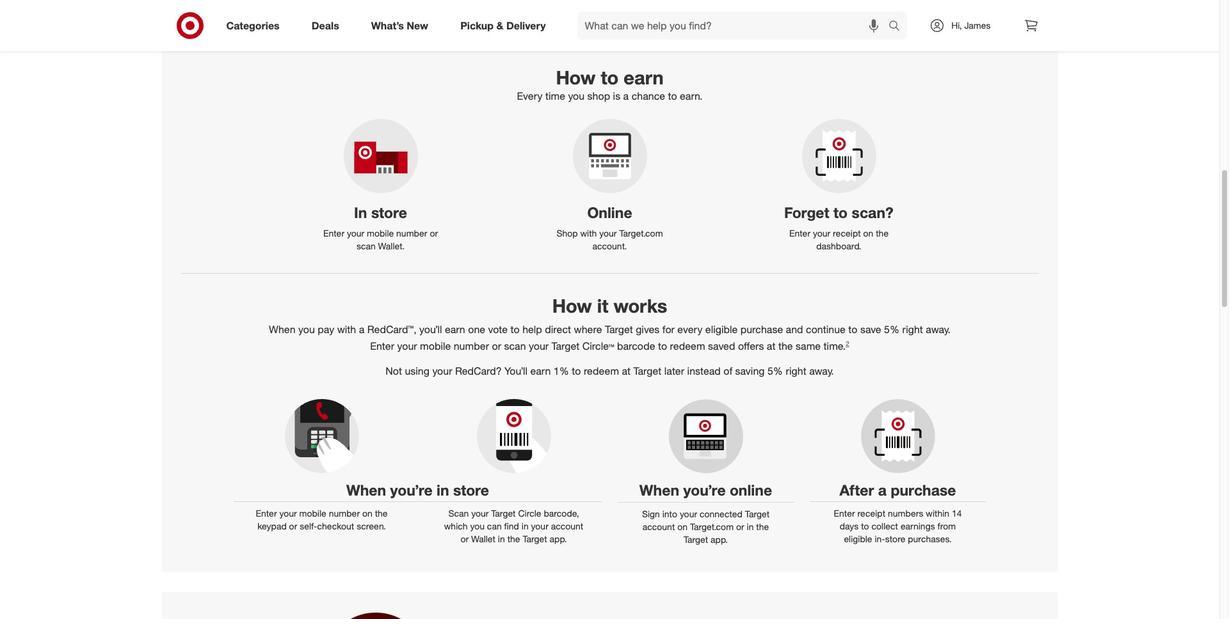 Task type: describe. For each thing, give the bounding box(es) containing it.
or inside in store enter your mobile number or scan wallet.
[[430, 228, 438, 239]]

14
[[952, 509, 962, 520]]

enter inside forget to scan? enter your receipt on the dashboard.
[[790, 228, 811, 239]]

of
[[724, 365, 733, 378]]

target down circle
[[523, 534, 547, 545]]

instead
[[688, 365, 721, 378]]

how for to
[[556, 66, 596, 89]]

chance
[[632, 90, 665, 102]]

numbers
[[888, 509, 924, 520]]

online shop with your target.com account.
[[557, 204, 663, 251]]

2
[[846, 340, 850, 348]]

your down help
[[529, 340, 549, 353]]

how to earn every time you shop is a chance to earn.
[[517, 66, 703, 102]]

deals link
[[301, 12, 355, 40]]

after
[[840, 481, 875, 499]]

hi, james
[[952, 20, 991, 31]]

find
[[504, 522, 519, 533]]

in down "can"
[[498, 534, 505, 545]]

target.com inside sign into your connected target account on target.com or in the target app.
[[690, 522, 734, 533]]

james
[[965, 20, 991, 31]]

after a purchase
[[840, 481, 957, 499]]

redcard?
[[455, 365, 502, 378]]

categories link
[[216, 12, 296, 40]]

to up 2
[[849, 323, 858, 336]]

into
[[663, 509, 678, 520]]

it
[[597, 294, 609, 317]]

redcard™,
[[367, 323, 417, 336]]

circle
[[518, 509, 542, 520]]

when you're in store
[[346, 481, 489, 499]]

within
[[926, 509, 950, 520]]

what's new
[[371, 19, 429, 32]]

from
[[938, 522, 956, 533]]

in inside sign into your connected target account on target.com or in the target app.
[[747, 522, 754, 533]]

categories
[[226, 19, 280, 32]]

purchase inside when you pay with a redcard™, you'll earn one vote to help direct where target gives for every eligible purchase and continue to save 5% right away. enter your mobile number or scan your target circle™ barcode to redeem saved offers at the same time.
[[741, 323, 783, 336]]

days
[[840, 522, 859, 533]]

collect
[[872, 522, 899, 533]]

in store enter your mobile number or scan wallet.
[[323, 204, 438, 251]]

wallet
[[471, 534, 496, 545]]

checkout
[[317, 522, 354, 533]]

number inside when you pay with a redcard™, you'll earn one vote to help direct where target gives for every eligible purchase and continue to save 5% right away. enter your mobile number or scan your target circle™ barcode to redeem saved offers at the same time.
[[454, 340, 489, 353]]

earn inside when you pay with a redcard™, you'll earn one vote to help direct where target gives for every eligible purchase and continue to save 5% right away. enter your mobile number or scan your target circle™ barcode to redeem saved offers at the same time.
[[445, 323, 465, 336]]

sign into your connected target account on target.com or in the target app.
[[642, 509, 770, 546]]

0 horizontal spatial redeem
[[584, 365, 619, 378]]

works
[[614, 294, 668, 317]]

you inside when you pay with a redcard™, you'll earn one vote to help direct where target gives for every eligible purchase and continue to save 5% right away. enter your mobile number or scan your target circle™ barcode to redeem saved offers at the same time.
[[299, 323, 315, 336]]

your inside sign into your connected target account on target.com or in the target app.
[[680, 509, 698, 520]]

0 horizontal spatial away.
[[810, 365, 834, 378]]

receipt inside enter receipt numbers within 14 days to collect earnings from eligible in-store purchases.
[[858, 509, 886, 520]]

0 horizontal spatial at
[[622, 365, 631, 378]]

1 vertical spatial store
[[453, 481, 489, 499]]

pickup & delivery link
[[450, 12, 562, 40]]

a inside when you pay with a redcard™, you'll earn one vote to help direct where target gives for every eligible purchase and continue to save 5% right away. enter your mobile number or scan your target circle™ barcode to redeem saved offers at the same time.
[[359, 323, 365, 336]]

in-
[[875, 534, 886, 545]]

enter your mobile number on the keypad or self-checkout screen.
[[256, 509, 388, 533]]

deals
[[312, 19, 339, 32]]

every
[[678, 323, 703, 336]]

target up find
[[491, 509, 516, 520]]

one
[[468, 323, 486, 336]]

target down online
[[745, 509, 770, 520]]

away. inside when you pay with a redcard™, you'll earn one vote to help direct where target gives for every eligible purchase and continue to save 5% right away. enter your mobile number or scan your target circle™ barcode to redeem saved offers at the same time.
[[926, 323, 951, 336]]

not using your redcard? you'll earn 1% to redeem at target later instead of saving 5% right away.
[[386, 365, 834, 378]]

hi,
[[952, 20, 962, 31]]

you'll
[[420, 323, 442, 336]]

in
[[354, 204, 367, 222]]

scan
[[449, 509, 469, 520]]

your inside in store enter your mobile number or scan wallet.
[[347, 228, 365, 239]]

what's
[[371, 19, 404, 32]]

new
[[407, 19, 429, 32]]

every
[[517, 90, 543, 102]]

5% inside when you pay with a redcard™, you'll earn one vote to help direct where target gives for every eligible purchase and continue to save 5% right away. enter your mobile number or scan your target circle™ barcode to redeem saved offers at the same time.
[[885, 323, 900, 336]]

your inside forget to scan? enter your receipt on the dashboard.
[[813, 228, 831, 239]]

keypad
[[258, 522, 287, 533]]

sign
[[642, 509, 660, 520]]

forget to scan? enter your receipt on the dashboard.
[[785, 204, 894, 251]]

in up the scan
[[437, 481, 449, 499]]

account.
[[593, 241, 627, 251]]

using
[[405, 365, 430, 378]]

screen.
[[357, 522, 386, 533]]

or inside sign into your connected target account on target.com or in the target app.
[[737, 522, 745, 533]]

your down redcard™,
[[397, 340, 417, 353]]

2 link
[[846, 340, 850, 348]]

2 horizontal spatial a
[[879, 481, 887, 499]]

to inside enter receipt numbers within 14 days to collect earnings from eligible in-store purchases.
[[862, 522, 870, 533]]

mobile inside in store enter your mobile number or scan wallet.
[[367, 228, 394, 239]]

for
[[663, 323, 675, 336]]

same
[[796, 340, 821, 353]]

to down for
[[658, 340, 667, 353]]

receipt inside forget to scan? enter your receipt on the dashboard.
[[833, 228, 861, 239]]

in right find
[[522, 522, 529, 533]]

your up "can"
[[471, 509, 489, 520]]

eligible inside when you pay with a redcard™, you'll earn one vote to help direct where target gives for every eligible purchase and continue to save 5% right away. enter your mobile number or scan your target circle™ barcode to redeem saved offers at the same time.
[[706, 323, 738, 336]]

1 horizontal spatial purchase
[[891, 481, 957, 499]]

number inside in store enter your mobile number or scan wallet.
[[397, 228, 428, 239]]

pay
[[318, 323, 334, 336]]

where
[[574, 323, 602, 336]]

enter receipt numbers within 14 days to collect earnings from eligible in-store purchases.
[[834, 509, 962, 545]]

earn inside how to earn every time you shop is a chance to earn.
[[624, 66, 664, 89]]

with inside online shop with your target.com account.
[[581, 228, 597, 239]]

pickup & delivery
[[461, 19, 546, 32]]

wallet.
[[378, 241, 405, 251]]

store inside enter receipt numbers within 14 days to collect earnings from eligible in-store purchases.
[[886, 534, 906, 545]]

right inside when you pay with a redcard™, you'll earn one vote to help direct where target gives for every eligible purchase and continue to save 5% right away. enter your mobile number or scan your target circle™ barcode to redeem saved offers at the same time.
[[903, 323, 923, 336]]

online
[[588, 204, 633, 222]]

earn.
[[680, 90, 703, 102]]

enter inside enter receipt numbers within 14 days to collect earnings from eligible in-store purchases.
[[834, 509, 855, 520]]

shop
[[557, 228, 578, 239]]

target left 'later'
[[634, 365, 662, 378]]



Task type: vqa. For each thing, say whether or not it's contained in the screenshot.
later.
no



Task type: locate. For each thing, give the bounding box(es) containing it.
you inside how to earn every time you shop is a chance to earn.
[[568, 90, 585, 102]]

number up checkout
[[329, 509, 360, 520]]

how for it
[[553, 294, 592, 317]]

0 vertical spatial mobile
[[367, 228, 394, 239]]

later
[[665, 365, 685, 378]]

mobile inside enter your mobile number on the keypad or self-checkout screen.
[[299, 509, 326, 520]]

target down connected
[[684, 535, 708, 546]]

you right time
[[568, 90, 585, 102]]

store down collect at right bottom
[[886, 534, 906, 545]]

the inside forget to scan? enter your receipt on the dashboard.
[[876, 228, 889, 239]]

0 vertical spatial with
[[581, 228, 597, 239]]

account down sign
[[643, 522, 675, 533]]

1 vertical spatial away.
[[810, 365, 834, 378]]

1 vertical spatial a
[[359, 323, 365, 336]]

the inside enter your mobile number on the keypad or self-checkout screen.
[[375, 509, 388, 520]]

1 vertical spatial 5%
[[768, 365, 783, 378]]

2 horizontal spatial number
[[454, 340, 489, 353]]

or inside scan your target circle barcode, which you can find in your account or wallet in the target app.
[[461, 534, 469, 545]]

1 horizontal spatial with
[[581, 228, 597, 239]]

and
[[786, 323, 804, 336]]

0 horizontal spatial purchase
[[741, 323, 783, 336]]

earnings
[[901, 522, 936, 533]]

purchase up within
[[891, 481, 957, 499]]

a
[[624, 90, 629, 102], [359, 323, 365, 336], [879, 481, 887, 499]]

2 horizontal spatial when
[[640, 482, 680, 500]]

0 vertical spatial redeem
[[670, 340, 706, 353]]

0 horizontal spatial store
[[371, 204, 407, 222]]

1 horizontal spatial when
[[346, 481, 386, 499]]

or
[[430, 228, 438, 239], [492, 340, 502, 353], [289, 522, 297, 533], [737, 522, 745, 533], [461, 534, 469, 545]]

barcode
[[617, 340, 656, 353]]

1 vertical spatial scan
[[504, 340, 526, 353]]

scan
[[357, 241, 376, 251], [504, 340, 526, 353]]

saved
[[708, 340, 736, 353]]

scan inside when you pay with a redcard™, you'll earn one vote to help direct where target gives for every eligible purchase and continue to save 5% right away. enter your mobile number or scan your target circle™ barcode to redeem saved offers at the same time.
[[504, 340, 526, 353]]

online
[[730, 482, 773, 500]]

redeem down every
[[670, 340, 706, 353]]

1 horizontal spatial you're
[[684, 482, 726, 500]]

on up screen.
[[362, 509, 373, 520]]

1 horizontal spatial store
[[453, 481, 489, 499]]

search button
[[883, 12, 914, 42]]

1 vertical spatial purchase
[[891, 481, 957, 499]]

receipt up dashboard. in the top of the page
[[833, 228, 861, 239]]

eligible up the saved
[[706, 323, 738, 336]]

with right shop
[[581, 228, 597, 239]]

when left pay
[[269, 323, 296, 336]]

can
[[487, 522, 502, 533]]

0 vertical spatial scan
[[357, 241, 376, 251]]

0 horizontal spatial scan
[[357, 241, 376, 251]]

0 vertical spatial a
[[624, 90, 629, 102]]

1 vertical spatial mobile
[[420, 340, 451, 353]]

eligible inside enter receipt numbers within 14 days to collect earnings from eligible in-store purchases.
[[844, 534, 873, 545]]

at inside when you pay with a redcard™, you'll earn one vote to help direct where target gives for every eligible purchase and continue to save 5% right away. enter your mobile number or scan your target circle™ barcode to redeem saved offers at the same time.
[[767, 340, 776, 353]]

to right 1% at the bottom left of the page
[[572, 365, 581, 378]]

target down the direct
[[552, 340, 580, 353]]

scan?
[[852, 204, 894, 222]]

2 vertical spatial earn
[[531, 365, 551, 378]]

when for when you're online
[[640, 482, 680, 500]]

with inside when you pay with a redcard™, you'll earn one vote to help direct where target gives for every eligible purchase and continue to save 5% right away. enter your mobile number or scan your target circle™ barcode to redeem saved offers at the same time.
[[337, 323, 356, 336]]

2 horizontal spatial you
[[568, 90, 585, 102]]

with
[[581, 228, 597, 239], [337, 323, 356, 336]]

purchase up offers
[[741, 323, 783, 336]]

mobile
[[367, 228, 394, 239], [420, 340, 451, 353], [299, 509, 326, 520]]

which
[[444, 522, 468, 533]]

receipt up collect at right bottom
[[858, 509, 886, 520]]

2 horizontal spatial mobile
[[420, 340, 451, 353]]

with right pay
[[337, 323, 356, 336]]

help
[[523, 323, 542, 336]]

time
[[546, 90, 566, 102]]

scan inside in store enter your mobile number or scan wallet.
[[357, 241, 376, 251]]

your
[[347, 228, 365, 239], [600, 228, 617, 239], [813, 228, 831, 239], [397, 340, 417, 353], [529, 340, 549, 353], [433, 365, 453, 378], [280, 509, 297, 520], [471, 509, 489, 520], [680, 509, 698, 520], [531, 522, 549, 533]]

0 vertical spatial on
[[864, 228, 874, 239]]

app. inside sign into your connected target account on target.com or in the target app.
[[711, 535, 728, 546]]

you'll
[[505, 365, 528, 378]]

1 horizontal spatial you
[[470, 522, 485, 533]]

you're for in
[[390, 481, 433, 499]]

store inside in store enter your mobile number or scan wallet.
[[371, 204, 407, 222]]

you're
[[390, 481, 433, 499], [684, 482, 726, 500]]

0 horizontal spatial mobile
[[299, 509, 326, 520]]

enter inside enter your mobile number on the keypad or self-checkout screen.
[[256, 509, 277, 520]]

store up the scan
[[453, 481, 489, 499]]

1 vertical spatial eligible
[[844, 534, 873, 545]]

0 horizontal spatial when
[[269, 323, 296, 336]]

how up the direct
[[553, 294, 592, 317]]

or inside enter your mobile number on the keypad or self-checkout screen.
[[289, 522, 297, 533]]

when up screen.
[[346, 481, 386, 499]]

redeem inside when you pay with a redcard™, you'll earn one vote to help direct where target gives for every eligible purchase and continue to save 5% right away. enter your mobile number or scan your target circle™ barcode to redeem saved offers at the same time.
[[670, 340, 706, 353]]

scan down vote
[[504, 340, 526, 353]]

the down online
[[757, 522, 769, 533]]

forget
[[785, 204, 830, 222]]

target.com down connected
[[690, 522, 734, 533]]

you're for online
[[684, 482, 726, 500]]

1 horizontal spatial app.
[[711, 535, 728, 546]]

1 vertical spatial how
[[553, 294, 592, 317]]

account inside scan your target circle barcode, which you can find in your account or wallet in the target app.
[[551, 522, 584, 533]]

5% right save
[[885, 323, 900, 336]]

scan your target circle barcode, which you can find in your account or wallet in the target app.
[[444, 509, 584, 545]]

1 horizontal spatial mobile
[[367, 228, 394, 239]]

how it works
[[553, 294, 668, 317]]

0 horizontal spatial target.com
[[620, 228, 663, 239]]

your up dashboard. in the top of the page
[[813, 228, 831, 239]]

mobile up wallet.
[[367, 228, 394, 239]]

0 horizontal spatial number
[[329, 509, 360, 520]]

&
[[497, 19, 504, 32]]

0 vertical spatial at
[[767, 340, 776, 353]]

when you're online
[[640, 482, 773, 500]]

0 vertical spatial eligible
[[706, 323, 738, 336]]

delivery
[[507, 19, 546, 32]]

earn left one
[[445, 323, 465, 336]]

a inside how to earn every time you shop is a chance to earn.
[[624, 90, 629, 102]]

1 horizontal spatial on
[[678, 522, 688, 533]]

on inside forget to scan? enter your receipt on the dashboard.
[[864, 228, 874, 239]]

a right after
[[879, 481, 887, 499]]

you inside scan your target circle barcode, which you can find in your account or wallet in the target app.
[[470, 522, 485, 533]]

at right offers
[[767, 340, 776, 353]]

when up sign
[[640, 482, 680, 500]]

a right is at top
[[624, 90, 629, 102]]

0 vertical spatial right
[[903, 323, 923, 336]]

1 horizontal spatial eligible
[[844, 534, 873, 545]]

purchase
[[741, 323, 783, 336], [891, 481, 957, 499]]

mobile down you'll
[[420, 340, 451, 353]]

is
[[613, 90, 621, 102]]

continue
[[806, 323, 846, 336]]

0 horizontal spatial a
[[359, 323, 365, 336]]

0 vertical spatial target.com
[[620, 228, 663, 239]]

0 horizontal spatial right
[[786, 365, 807, 378]]

to left scan?
[[834, 204, 848, 222]]

you left pay
[[299, 323, 315, 336]]

1 horizontal spatial target.com
[[690, 522, 734, 533]]

2 vertical spatial mobile
[[299, 509, 326, 520]]

1 horizontal spatial 5%
[[885, 323, 900, 336]]

your inside enter your mobile number on the keypad or self-checkout screen.
[[280, 509, 297, 520]]

the inside when you pay with a redcard™, you'll earn one vote to help direct where target gives for every eligible purchase and continue to save 5% right away. enter your mobile number or scan your target circle™ barcode to redeem saved offers at the same time.
[[779, 340, 793, 353]]

0 vertical spatial store
[[371, 204, 407, 222]]

when for when you pay with a redcard™, you'll earn one vote to help direct where target gives for every eligible purchase and continue to save 5% right away. enter your mobile number or scan your target circle™ barcode to redeem saved offers at the same time.
[[269, 323, 296, 336]]

number down one
[[454, 340, 489, 353]]

app.
[[550, 534, 567, 545], [711, 535, 728, 546]]

2 vertical spatial store
[[886, 534, 906, 545]]

direct
[[545, 323, 571, 336]]

5%
[[885, 323, 900, 336], [768, 365, 783, 378]]

app. inside scan your target circle barcode, which you can find in your account or wallet in the target app.
[[550, 534, 567, 545]]

the inside sign into your connected target account on target.com or in the target app.
[[757, 522, 769, 533]]

0 horizontal spatial account
[[551, 522, 584, 533]]

0 vertical spatial purchase
[[741, 323, 783, 336]]

2 vertical spatial you
[[470, 522, 485, 533]]

1 horizontal spatial redeem
[[670, 340, 706, 353]]

your down circle
[[531, 522, 549, 533]]

your inside online shop with your target.com account.
[[600, 228, 617, 239]]

to left "earn." on the right
[[668, 90, 677, 102]]

enter
[[323, 228, 345, 239], [790, 228, 811, 239], [370, 340, 395, 353], [256, 509, 277, 520], [834, 509, 855, 520]]

gives
[[636, 323, 660, 336]]

to
[[601, 66, 619, 89], [668, 90, 677, 102], [834, 204, 848, 222], [511, 323, 520, 336], [849, 323, 858, 336], [658, 340, 667, 353], [572, 365, 581, 378], [862, 522, 870, 533]]

0 vertical spatial earn
[[624, 66, 664, 89]]

1 vertical spatial receipt
[[858, 509, 886, 520]]

to inside forget to scan? enter your receipt on the dashboard.
[[834, 204, 848, 222]]

right down same
[[786, 365, 807, 378]]

1 horizontal spatial number
[[397, 228, 428, 239]]

store
[[371, 204, 407, 222], [453, 481, 489, 499], [886, 534, 906, 545]]

redeem down 'circle™'
[[584, 365, 619, 378]]

how up time
[[556, 66, 596, 89]]

your down in
[[347, 228, 365, 239]]

time.
[[824, 340, 846, 353]]

your up the keypad
[[280, 509, 297, 520]]

enter inside when you pay with a redcard™, you'll earn one vote to help direct where target gives for every eligible purchase and continue to save 5% right away. enter your mobile number or scan your target circle™ barcode to redeem saved offers at the same time.
[[370, 340, 395, 353]]

vote
[[488, 323, 508, 336]]

2 horizontal spatial earn
[[624, 66, 664, 89]]

enter inside in store enter your mobile number or scan wallet.
[[323, 228, 345, 239]]

1 vertical spatial right
[[786, 365, 807, 378]]

1 vertical spatial at
[[622, 365, 631, 378]]

save
[[861, 323, 882, 336]]

saving
[[736, 365, 765, 378]]

target.com inside online shop with your target.com account.
[[620, 228, 663, 239]]

to right vote
[[511, 323, 520, 336]]

0 vertical spatial you
[[568, 90, 585, 102]]

0 horizontal spatial eligible
[[706, 323, 738, 336]]

scan left wallet.
[[357, 241, 376, 251]]

1 horizontal spatial earn
[[531, 365, 551, 378]]

purchases.
[[908, 534, 952, 545]]

on for sign
[[678, 522, 688, 533]]

app. down connected
[[711, 535, 728, 546]]

to up is at top
[[601, 66, 619, 89]]

0 horizontal spatial you
[[299, 323, 315, 336]]

app. down barcode,
[[550, 534, 567, 545]]

how
[[556, 66, 596, 89], [553, 294, 592, 317]]

number
[[397, 228, 428, 239], [454, 340, 489, 353], [329, 509, 360, 520]]

earn up chance on the right
[[624, 66, 664, 89]]

2 horizontal spatial on
[[864, 228, 874, 239]]

the down and
[[779, 340, 793, 353]]

your up account.
[[600, 228, 617, 239]]

2 vertical spatial a
[[879, 481, 887, 499]]

a left redcard™,
[[359, 323, 365, 336]]

2 horizontal spatial store
[[886, 534, 906, 545]]

on
[[864, 228, 874, 239], [362, 509, 373, 520], [678, 522, 688, 533]]

1 horizontal spatial a
[[624, 90, 629, 102]]

mobile up self-
[[299, 509, 326, 520]]

right right save
[[903, 323, 923, 336]]

in down online
[[747, 522, 754, 533]]

eligible
[[706, 323, 738, 336], [844, 534, 873, 545]]

on down when you're online
[[678, 522, 688, 533]]

store right in
[[371, 204, 407, 222]]

account down barcode,
[[551, 522, 584, 533]]

on for forget
[[864, 228, 874, 239]]

connected
[[700, 509, 743, 520]]

on inside sign into your connected target account on target.com or in the target app.
[[678, 522, 688, 533]]

self-
[[300, 522, 317, 533]]

0 vertical spatial number
[[397, 228, 428, 239]]

0 vertical spatial how
[[556, 66, 596, 89]]

at down barcode
[[622, 365, 631, 378]]

when for when you're in store
[[346, 481, 386, 499]]

0 vertical spatial receipt
[[833, 228, 861, 239]]

1 vertical spatial on
[[362, 509, 373, 520]]

0 horizontal spatial with
[[337, 323, 356, 336]]

you up wallet
[[470, 522, 485, 533]]

pickup
[[461, 19, 494, 32]]

offers
[[738, 340, 764, 353]]

dashboard.
[[817, 241, 862, 251]]

when you pay with a redcard™, you'll earn one vote to help direct where target gives for every eligible purchase and continue to save 5% right away. enter your mobile number or scan your target circle™ barcode to redeem saved offers at the same time.
[[269, 323, 951, 353]]

circle™
[[583, 340, 615, 353]]

1 horizontal spatial account
[[643, 522, 675, 533]]

your right into
[[680, 509, 698, 520]]

0 horizontal spatial app.
[[550, 534, 567, 545]]

not
[[386, 365, 402, 378]]

the inside scan your target circle barcode, which you can find in your account or wallet in the target app.
[[508, 534, 520, 545]]

target up barcode
[[605, 323, 633, 336]]

What can we help you find? suggestions appear below search field
[[577, 12, 892, 40]]

1 vertical spatial earn
[[445, 323, 465, 336]]

0 horizontal spatial on
[[362, 509, 373, 520]]

1 horizontal spatial right
[[903, 323, 923, 336]]

1 vertical spatial you
[[299, 323, 315, 336]]

the down find
[[508, 534, 520, 545]]

or inside when you pay with a redcard™, you'll earn one vote to help direct where target gives for every eligible purchase and continue to save 5% right away. enter your mobile number or scan your target circle™ barcode to redeem saved offers at the same time.
[[492, 340, 502, 353]]

eligible down days
[[844, 534, 873, 545]]

account inside sign into your connected target account on target.com or in the target app.
[[643, 522, 675, 533]]

1 vertical spatial target.com
[[690, 522, 734, 533]]

how inside how to earn every time you shop is a chance to earn.
[[556, 66, 596, 89]]

search
[[883, 20, 914, 33]]

5% right saving
[[768, 365, 783, 378]]

0 vertical spatial away.
[[926, 323, 951, 336]]

what's new link
[[360, 12, 445, 40]]

0 horizontal spatial earn
[[445, 323, 465, 336]]

1%
[[554, 365, 569, 378]]

1 vertical spatial with
[[337, 323, 356, 336]]

mobile inside when you pay with a redcard™, you'll earn one vote to help direct where target gives for every eligible purchase and continue to save 5% right away. enter your mobile number or scan your target circle™ barcode to redeem saved offers at the same time.
[[420, 340, 451, 353]]

to right days
[[862, 522, 870, 533]]

1 horizontal spatial scan
[[504, 340, 526, 353]]

the down scan?
[[876, 228, 889, 239]]

target.com up account.
[[620, 228, 663, 239]]

earn left 1% at the bottom left of the page
[[531, 365, 551, 378]]

0 vertical spatial 5%
[[885, 323, 900, 336]]

when inside when you pay with a redcard™, you'll earn one vote to help direct where target gives for every eligible purchase and continue to save 5% right away. enter your mobile number or scan your target circle™ barcode to redeem saved offers at the same time.
[[269, 323, 296, 336]]

the up screen.
[[375, 509, 388, 520]]

barcode,
[[544, 509, 579, 520]]

0 horizontal spatial 5%
[[768, 365, 783, 378]]

number inside enter your mobile number on the keypad or self-checkout screen.
[[329, 509, 360, 520]]

on down scan?
[[864, 228, 874, 239]]

right
[[903, 323, 923, 336], [786, 365, 807, 378]]

0 horizontal spatial you're
[[390, 481, 433, 499]]

1 vertical spatial redeem
[[584, 365, 619, 378]]

shop
[[588, 90, 610, 102]]

number up wallet.
[[397, 228, 428, 239]]

1 vertical spatial number
[[454, 340, 489, 353]]

account
[[551, 522, 584, 533], [643, 522, 675, 533]]

on inside enter your mobile number on the keypad or self-checkout screen.
[[362, 509, 373, 520]]

your right using
[[433, 365, 453, 378]]

1 horizontal spatial away.
[[926, 323, 951, 336]]

earn
[[624, 66, 664, 89], [445, 323, 465, 336], [531, 365, 551, 378]]

2 vertical spatial on
[[678, 522, 688, 533]]

2 vertical spatial number
[[329, 509, 360, 520]]

1 horizontal spatial at
[[767, 340, 776, 353]]



